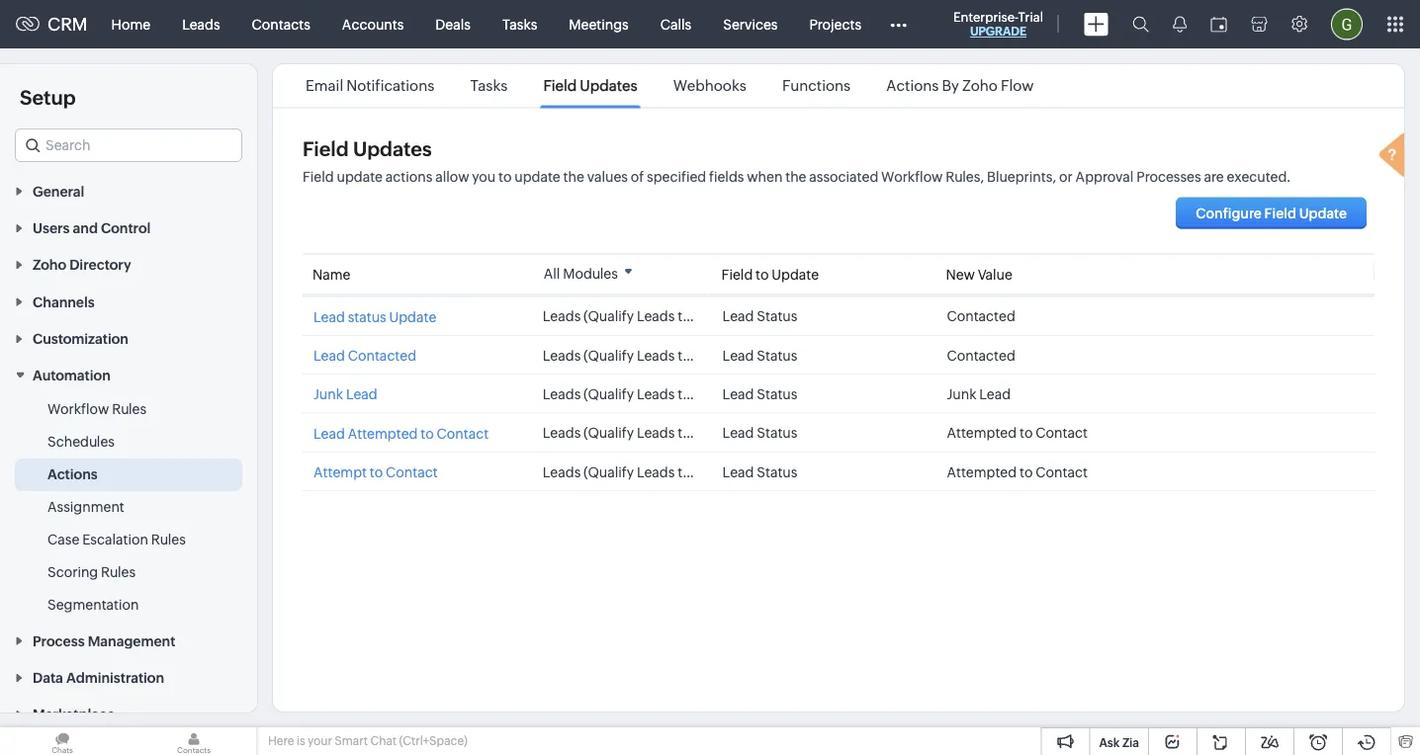 Task type: locate. For each thing, give the bounding box(es) containing it.
zoho right "by"
[[962, 77, 998, 94]]

leads (qualify leads through email) for lead attempted to contact
[[543, 425, 772, 441]]

notifications
[[346, 77, 434, 94]]

name
[[313, 267, 351, 282]]

rules down case escalation rules link at the left bottom
[[101, 565, 136, 581]]

through for to
[[678, 425, 729, 441]]

4 through from the top
[[678, 425, 729, 441]]

1 vertical spatial tasks link
[[467, 77, 511, 94]]

associated
[[809, 169, 878, 185]]

5 (qualify from the top
[[584, 464, 634, 480]]

updates inside list
[[580, 77, 638, 94]]

1 vertical spatial actions
[[47, 467, 98, 483]]

4 (qualify from the top
[[584, 425, 634, 441]]

4 lead status from the top
[[723, 425, 797, 441]]

value
[[978, 267, 1013, 282]]

3 lead status from the top
[[723, 387, 797, 402]]

list
[[288, 64, 1052, 107]]

1 horizontal spatial update
[[772, 267, 819, 282]]

field down email
[[303, 138, 349, 161]]

attempted
[[947, 425, 1017, 441], [348, 426, 418, 442], [947, 464, 1017, 480]]

0 vertical spatial actions
[[886, 77, 939, 94]]

through for update
[[678, 309, 729, 325]]

workflow
[[881, 169, 943, 185], [47, 402, 109, 417]]

or
[[1059, 169, 1073, 185]]

through for contact
[[678, 464, 729, 480]]

1 vertical spatial workflow
[[47, 402, 109, 417]]

1 horizontal spatial the
[[785, 169, 806, 185]]

actions left "by"
[[886, 77, 939, 94]]

1 horizontal spatial actions
[[886, 77, 939, 94]]

enterprise-
[[953, 9, 1018, 24]]

rules right escalation on the bottom of the page
[[151, 532, 186, 548]]

actions inside list
[[886, 77, 939, 94]]

services
[[723, 16, 778, 32]]

blueprints,
[[987, 169, 1056, 185]]

profile element
[[1319, 0, 1375, 48]]

status for update
[[757, 309, 797, 325]]

when
[[747, 169, 783, 185]]

2 leads (qualify leads through email) from the top
[[543, 387, 772, 402]]

update right you
[[515, 169, 560, 185]]

update for field to update
[[772, 267, 819, 282]]

call)
[[732, 309, 761, 325]]

3 through from the top
[[678, 387, 729, 402]]

0 vertical spatial zoho
[[962, 77, 998, 94]]

and
[[73, 220, 98, 236]]

lead status
[[723, 309, 797, 325], [723, 348, 797, 363], [723, 387, 797, 402], [723, 425, 797, 441], [723, 464, 797, 480]]

updates down meetings link at the left of page
[[580, 77, 638, 94]]

rules
[[112, 402, 147, 417], [151, 532, 186, 548], [101, 565, 136, 581]]

email notifications link
[[303, 77, 437, 94]]

crm link
[[16, 14, 88, 34]]

1 horizontal spatial junk lead
[[947, 387, 1011, 402]]

0 horizontal spatial update
[[337, 169, 383, 185]]

update for lead status update
[[389, 309, 436, 325]]

attempted to contact for attempt to contact
[[947, 464, 1088, 480]]

0 vertical spatial attempted to contact
[[947, 425, 1088, 441]]

0 vertical spatial updates
[[580, 77, 638, 94]]

accounts link
[[326, 0, 420, 48]]

scoring
[[47, 565, 98, 581]]

assignment
[[47, 499, 124, 515]]

customization button
[[0, 320, 257, 357]]

create menu element
[[1072, 0, 1120, 48]]

channels button
[[0, 283, 257, 320]]

actions down schedules
[[47, 467, 98, 483]]

(qualify
[[584, 309, 634, 325], [584, 348, 634, 363], [584, 387, 634, 402], [584, 425, 634, 441], [584, 464, 634, 480]]

actions by zoho flow link
[[883, 77, 1037, 94]]

webhooks
[[673, 77, 746, 94]]

lead contacted link
[[313, 348, 416, 364]]

flow
[[1001, 77, 1034, 94]]

2 through from the top
[[678, 348, 729, 363]]

rules,
[[946, 169, 984, 185]]

to inside field updates field update actions allow you to update the values of specified fields when the associated workflow rules, blueprints, or approval processes are executed.
[[498, 169, 512, 185]]

0 vertical spatial workflow
[[881, 169, 943, 185]]

field down meetings link at the left of page
[[543, 77, 577, 94]]

0 horizontal spatial the
[[563, 169, 584, 185]]

search element
[[1120, 0, 1161, 48]]

zoho inside dropdown button
[[33, 257, 66, 273]]

1 horizontal spatial update
[[515, 169, 560, 185]]

2 email) from the top
[[732, 387, 772, 402]]

1 horizontal spatial junk
[[947, 387, 977, 402]]

tasks right deals "link" in the left top of the page
[[502, 16, 537, 32]]

functions
[[782, 77, 851, 94]]

0 vertical spatial update
[[772, 267, 819, 282]]

1 (qualify from the top
[[584, 309, 634, 325]]

field up call)
[[722, 267, 753, 282]]

0 horizontal spatial updates
[[353, 138, 432, 161]]

attempted for attempt to contact
[[947, 464, 1017, 480]]

1 status from the top
[[757, 309, 797, 325]]

status
[[348, 309, 386, 325]]

1 email) from the top
[[732, 348, 772, 363]]

(qualify for to
[[584, 425, 634, 441]]

general button
[[0, 172, 257, 209]]

workflow left rules,
[[881, 169, 943, 185]]

2 vertical spatial rules
[[101, 565, 136, 581]]

update
[[337, 169, 383, 185], [515, 169, 560, 185]]

Search text field
[[16, 130, 241, 161]]

segmentation link
[[47, 595, 139, 615]]

actions by zoho flow
[[886, 77, 1034, 94]]

field for field to update
[[722, 267, 753, 282]]

junk lead
[[947, 387, 1011, 402], [313, 387, 378, 403]]

0 horizontal spatial actions
[[47, 467, 98, 483]]

0 horizontal spatial zoho
[[33, 257, 66, 273]]

contacted for leads (qualify leads through call)
[[947, 309, 1015, 325]]

tasks down deals "link" in the left top of the page
[[470, 77, 508, 94]]

lead
[[723, 309, 754, 325], [313, 309, 345, 325], [723, 348, 754, 363], [313, 348, 345, 364], [723, 387, 754, 402], [979, 387, 1011, 402], [346, 387, 378, 403], [723, 425, 754, 441], [313, 426, 345, 442], [723, 464, 754, 480]]

3 (qualify from the top
[[584, 387, 634, 402]]

5 through from the top
[[678, 464, 729, 480]]

updates for field updates
[[580, 77, 638, 94]]

5 status from the top
[[757, 464, 797, 480]]

tasks link down deals "link" in the left top of the page
[[467, 77, 511, 94]]

4 email) from the top
[[732, 464, 772, 480]]

3 email) from the top
[[732, 425, 772, 441]]

data administration button
[[0, 659, 257, 696]]

webhooks link
[[670, 77, 749, 94]]

general
[[33, 183, 84, 199]]

contacts
[[252, 16, 310, 32]]

smart
[[335, 735, 368, 748]]

approval
[[1076, 169, 1134, 185]]

5 lead status from the top
[[723, 464, 797, 480]]

users and control
[[33, 220, 151, 236]]

3 leads (qualify leads through email) from the top
[[543, 425, 772, 441]]

workflow up schedules link in the bottom left of the page
[[47, 402, 109, 417]]

tasks link right deals
[[486, 0, 553, 48]]

the left values
[[563, 169, 584, 185]]

field left the actions
[[303, 169, 334, 185]]

marketplace
[[33, 707, 115, 723]]

lead status for to
[[723, 425, 797, 441]]

email notifications
[[306, 77, 434, 94]]

1 leads (qualify leads through email) from the top
[[543, 348, 772, 363]]

1 lead status from the top
[[723, 309, 797, 325]]

the right when
[[785, 169, 806, 185]]

email
[[306, 77, 343, 94]]

0 vertical spatial tasks
[[502, 16, 537, 32]]

1 through from the top
[[678, 309, 729, 325]]

1 horizontal spatial updates
[[580, 77, 638, 94]]

directory
[[69, 257, 131, 273]]

actions for actions by zoho flow
[[886, 77, 939, 94]]

0 horizontal spatial update
[[389, 309, 436, 325]]

4 status from the top
[[757, 425, 797, 441]]

1 vertical spatial zoho
[[33, 257, 66, 273]]

None field
[[15, 129, 242, 162]]

calls
[[660, 16, 692, 32]]

workflow inside field updates field update actions allow you to update the values of specified fields when the associated workflow rules, blueprints, or approval processes are executed.
[[881, 169, 943, 185]]

None submit
[[1176, 197, 1367, 229]]

updates up the actions
[[353, 138, 432, 161]]

automation button
[[0, 357, 257, 394]]

2 lead status from the top
[[723, 348, 797, 363]]

here is your smart chat (ctrl+space)
[[268, 735, 468, 748]]

0 vertical spatial rules
[[112, 402, 147, 417]]

zoho down 'users'
[[33, 257, 66, 273]]

segmentation
[[47, 597, 139, 613]]

rules down automation dropdown button
[[112, 402, 147, 417]]

actions
[[886, 77, 939, 94], [47, 467, 98, 483]]

tasks
[[502, 16, 537, 32], [470, 77, 508, 94]]

lead attempted to contact link
[[313, 426, 489, 442]]

customization
[[33, 331, 129, 347]]

contacts image
[[132, 728, 256, 756]]

the
[[563, 169, 584, 185], [785, 169, 806, 185]]

automation region
[[0, 394, 257, 622]]

1 horizontal spatial workflow
[[881, 169, 943, 185]]

attempt
[[313, 465, 367, 481]]

here
[[268, 735, 294, 748]]

1 vertical spatial update
[[389, 309, 436, 325]]

profile image
[[1331, 8, 1363, 40]]

2 attempted to contact from the top
[[947, 464, 1088, 480]]

1 attempted to contact from the top
[[947, 425, 1088, 441]]

schedules
[[47, 434, 115, 450]]

field inside list
[[543, 77, 577, 94]]

1 vertical spatial updates
[[353, 138, 432, 161]]

meetings link
[[553, 0, 644, 48]]

projects
[[809, 16, 861, 32]]

updates
[[580, 77, 638, 94], [353, 138, 432, 161]]

updates inside field updates field update actions allow you to update the values of specified fields when the associated workflow rules, blueprints, or approval processes are executed.
[[353, 138, 432, 161]]

field for field updates
[[543, 77, 577, 94]]

4 leads (qualify leads through email) from the top
[[543, 464, 772, 480]]

actions for actions
[[47, 467, 98, 483]]

marketplace button
[[0, 696, 257, 733]]

leads (qualify leads through email)
[[543, 348, 772, 363], [543, 387, 772, 402], [543, 425, 772, 441], [543, 464, 772, 480]]

actions inside automation region
[[47, 467, 98, 483]]

field
[[543, 77, 577, 94], [303, 138, 349, 161], [303, 169, 334, 185], [722, 267, 753, 282]]

1 vertical spatial attempted to contact
[[947, 464, 1088, 480]]

0 horizontal spatial workflow
[[47, 402, 109, 417]]

management
[[88, 633, 175, 649]]

3 status from the top
[[757, 387, 797, 402]]

1 horizontal spatial zoho
[[962, 77, 998, 94]]

update left the actions
[[337, 169, 383, 185]]



Task type: describe. For each thing, give the bounding box(es) containing it.
you
[[472, 169, 496, 185]]

field to update
[[722, 267, 819, 282]]

create menu image
[[1084, 12, 1109, 36]]

scoring rules
[[47, 565, 136, 581]]

email) for attempt to contact
[[732, 464, 772, 480]]

attempt to contact
[[313, 465, 438, 481]]

lead contacted
[[313, 348, 416, 364]]

home
[[111, 16, 150, 32]]

attempted to contact for lead attempted to contact
[[947, 425, 1088, 441]]

ask zia
[[1099, 736, 1139, 750]]

status for contact
[[757, 464, 797, 480]]

field updates field update actions allow you to update the values of specified fields when the associated workflow rules, blueprints, or approval processes are executed.
[[303, 138, 1291, 185]]

Other Modules field
[[877, 8, 920, 40]]

workflow inside automation region
[[47, 402, 109, 417]]

leads (qualify leads through call)
[[543, 309, 761, 325]]

0 vertical spatial tasks link
[[486, 0, 553, 48]]

accounts
[[342, 16, 404, 32]]

process
[[33, 633, 85, 649]]

all modules
[[544, 266, 618, 281]]

ask
[[1099, 736, 1120, 750]]

users and control button
[[0, 209, 257, 246]]

1 the from the left
[[563, 169, 584, 185]]

list containing email notifications
[[288, 64, 1052, 107]]

email) for junk lead
[[732, 387, 772, 402]]

services link
[[707, 0, 794, 48]]

actions
[[385, 169, 432, 185]]

field for field updates field update actions allow you to update the values of specified fields when the associated workflow rules, blueprints, or approval processes are executed.
[[303, 138, 349, 161]]

zoho inside list
[[962, 77, 998, 94]]

2 update from the left
[[515, 169, 560, 185]]

status for to
[[757, 425, 797, 441]]

upgrade
[[970, 25, 1027, 38]]

1 update from the left
[[337, 169, 383, 185]]

are
[[1204, 169, 1224, 185]]

All Modules field
[[537, 264, 640, 283]]

calls link
[[644, 0, 707, 48]]

rules for scoring rules
[[101, 565, 136, 581]]

automation
[[33, 368, 111, 384]]

meetings
[[569, 16, 629, 32]]

projects link
[[794, 0, 877, 48]]

lead status for update
[[723, 309, 797, 325]]

leads (qualify leads through email) for junk lead
[[543, 387, 772, 402]]

2 the from the left
[[785, 169, 806, 185]]

leads (qualify leads through email) for attempt to contact
[[543, 464, 772, 480]]

processes
[[1137, 169, 1201, 185]]

1 vertical spatial rules
[[151, 532, 186, 548]]

0 horizontal spatial junk lead
[[313, 387, 378, 403]]

by
[[942, 77, 959, 94]]

deals link
[[420, 0, 486, 48]]

modules
[[563, 266, 618, 281]]

values
[[587, 169, 628, 185]]

leads inside leads link
[[182, 16, 220, 32]]

channels
[[33, 294, 95, 310]]

zoho directory button
[[0, 246, 257, 283]]

home link
[[96, 0, 166, 48]]

attempted for lead attempted to contact
[[947, 425, 1017, 441]]

specified
[[647, 169, 706, 185]]

2 (qualify from the top
[[584, 348, 634, 363]]

data administration
[[33, 670, 164, 686]]

of
[[631, 169, 644, 185]]

field updates link
[[540, 77, 641, 94]]

(ctrl+space)
[[399, 735, 468, 748]]

functions link
[[779, 77, 854, 94]]

field updates
[[543, 77, 638, 94]]

workflow rules
[[47, 402, 147, 417]]

fields
[[709, 169, 744, 185]]

leads link
[[166, 0, 236, 48]]

process management
[[33, 633, 175, 649]]

setup
[[20, 86, 76, 109]]

administration
[[66, 670, 164, 686]]

leads (qualify leads through email) for lead contacted
[[543, 348, 772, 363]]

your
[[308, 735, 332, 748]]

(qualify for update
[[584, 309, 634, 325]]

0 horizontal spatial junk
[[313, 387, 343, 403]]

lead status for contact
[[723, 464, 797, 480]]

rules for workflow rules
[[112, 402, 147, 417]]

calendar image
[[1210, 16, 1227, 32]]

email) for lead attempted to contact
[[732, 425, 772, 441]]

control
[[101, 220, 151, 236]]

new
[[946, 267, 975, 282]]

deals
[[435, 16, 471, 32]]

2 status from the top
[[757, 348, 797, 363]]

process management button
[[0, 622, 257, 659]]

lead status update
[[313, 309, 436, 325]]

data
[[33, 670, 63, 686]]

1 vertical spatial tasks
[[470, 77, 508, 94]]

signals element
[[1161, 0, 1199, 48]]

contacted for leads (qualify leads through email)
[[947, 348, 1015, 363]]

executed.
[[1227, 169, 1291, 185]]

schedules link
[[47, 432, 115, 452]]

allow
[[435, 169, 469, 185]]

chat
[[370, 735, 397, 748]]

(qualify for contact
[[584, 464, 634, 480]]

case
[[47, 532, 79, 548]]

escalation
[[82, 532, 148, 548]]

lead attempted to contact
[[313, 426, 489, 442]]

updates for field updates field update actions allow you to update the values of specified fields when the associated workflow rules, blueprints, or approval processes are executed.
[[353, 138, 432, 161]]

assignment link
[[47, 497, 124, 517]]

chats image
[[0, 728, 125, 756]]

users
[[33, 220, 70, 236]]

search image
[[1132, 16, 1149, 33]]

signals image
[[1173, 16, 1187, 33]]

scoring rules link
[[47, 563, 136, 582]]

lead status update link
[[313, 309, 436, 325]]

zoho directory
[[33, 257, 131, 273]]

email) for lead contacted
[[732, 348, 772, 363]]

zia
[[1122, 736, 1139, 750]]

enterprise-trial upgrade
[[953, 9, 1043, 38]]

case escalation rules
[[47, 532, 186, 548]]

contacts link
[[236, 0, 326, 48]]



Task type: vqa. For each thing, say whether or not it's contained in the screenshot.


